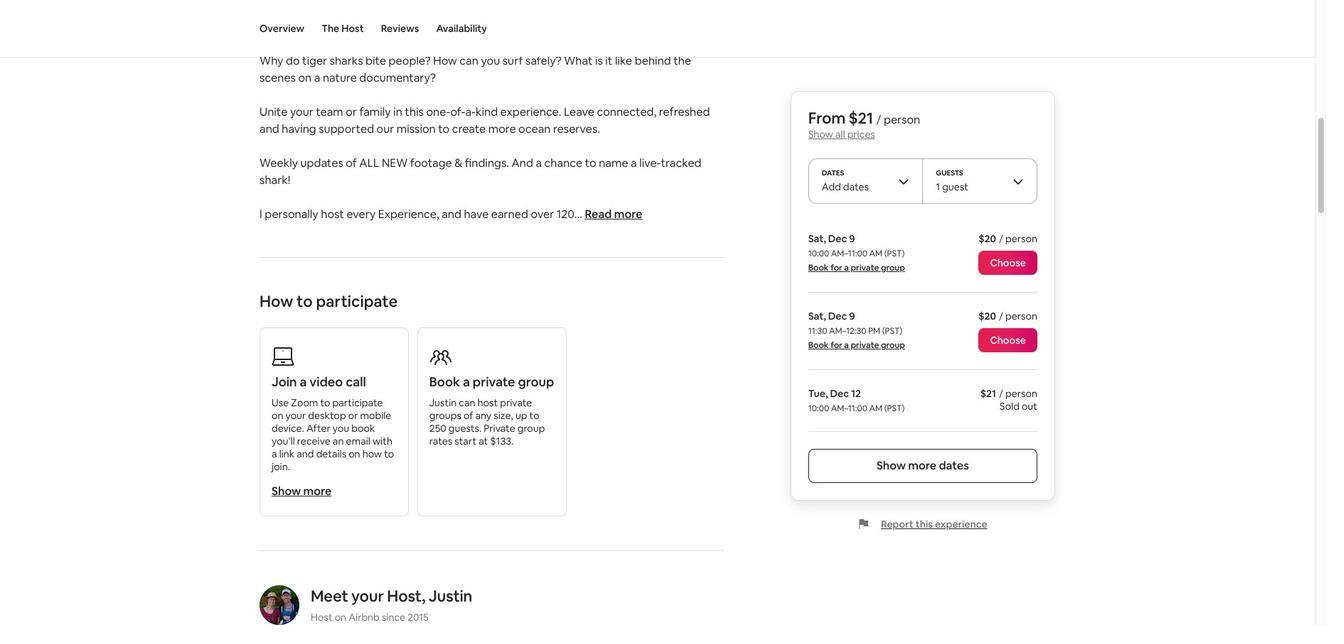 Task type: vqa. For each thing, say whether or not it's contained in the screenshot.
the an
yes



Task type: describe. For each thing, give the bounding box(es) containing it.
1 vertical spatial how
[[260, 292, 293, 311]]

from $21 / person show all prices
[[808, 108, 920, 141]]

start
[[455, 435, 477, 448]]

create
[[452, 122, 486, 137]]

i personally host every experience, and have earned over 120…
[[260, 207, 585, 222]]

dates add dates
[[822, 169, 869, 193]]

email
[[346, 435, 370, 448]]

host inside meet your host, justin host on airbnb since 2015
[[311, 612, 333, 624]]

10:00 for sat,
[[808, 248, 829, 260]]

your for meet
[[351, 587, 384, 607]]

have
[[464, 207, 489, 222]]

am–11:00 for 12
[[831, 403, 868, 415]]

sold
[[1000, 400, 1020, 413]]

read more button
[[585, 206, 643, 223]]

findings.
[[465, 156, 509, 171]]

am–12:30
[[829, 326, 867, 337]]

show more
[[272, 484, 332, 499]]

zoom
[[291, 397, 318, 410]]

dates for dates add dates
[[843, 181, 869, 193]]

read
[[585, 207, 612, 222]]

with
[[373, 435, 393, 448]]

team
[[316, 105, 343, 119]]

a left link
[[272, 448, 277, 461]]

0 horizontal spatial host
[[321, 207, 344, 222]]

i
[[260, 207, 262, 222]]

tracked
[[661, 156, 702, 171]]

over
[[531, 207, 554, 222]]

report this experience button
[[858, 518, 988, 531]]

more for show more
[[303, 484, 332, 499]]

(pst) for tue, dec 12 10:00 am–11:00 am (pst)
[[885, 403, 905, 415]]

like
[[615, 53, 632, 68]]

tiger
[[302, 53, 327, 68]]

can inside book a private group justin can host private groups of any size, up to 250 guests. private group rates start at $133.
[[459, 397, 475, 410]]

tue,
[[808, 388, 828, 400]]

desktop
[[308, 410, 346, 422]]

250
[[429, 422, 447, 435]]

a inside sat, dec 9 11:30 am–12:30 pm (pst) book for a private group
[[844, 340, 849, 351]]

scenes
[[260, 70, 296, 85]]

join a video call use zoom to participate on your desktop or mobile device. after you book you'll receive an email with a link and details on how to join.
[[272, 374, 394, 474]]

am for 12
[[870, 403, 883, 415]]

show more link
[[272, 484, 332, 499]]

choose link for sat, dec 9 10:00 am–11:00 am (pst) book for a private group
[[979, 251, 1038, 275]]

reserves.
[[553, 122, 600, 137]]

justin inside meet your host, justin host on airbnb since 2015
[[429, 587, 472, 607]]

to inside weekly updates of all new footage & findings. and a chance to name a live-tracked shark!
[[585, 156, 596, 171]]

receive
[[297, 435, 331, 448]]

the
[[322, 22, 339, 35]]

report
[[881, 518, 914, 531]]

live-
[[640, 156, 661, 171]]

in
[[393, 105, 402, 119]]

prices
[[848, 128, 875, 141]]

0 vertical spatial participate
[[316, 292, 398, 311]]

how to participate
[[260, 292, 398, 311]]

one-
[[426, 105, 450, 119]]

person inside from $21 / person show all prices
[[884, 112, 920, 127]]

(pst) for sat, dec 9 10:00 am–11:00 am (pst) book for a private group
[[885, 248, 905, 260]]

new
[[382, 156, 408, 171]]

1 horizontal spatial this
[[916, 518, 933, 531]]

show inside from $21 / person show all prices
[[808, 128, 833, 141]]

book for a private group link for sat, dec 9 11:30 am–12:30 pm (pst) book for a private group
[[808, 340, 905, 351]]

to inside book a private group justin can host private groups of any size, up to 250 guests. private group rates start at $133.
[[530, 410, 540, 422]]

availability button
[[436, 0, 487, 57]]

show more dates link
[[808, 449, 1038, 484]]

surf
[[503, 53, 523, 68]]

participate inside join a video call use zoom to participate on your desktop or mobile device. after you book you'll receive an email with a link and details on how to join.
[[333, 397, 383, 410]]

what inside why do tiger sharks bite people? how can you surf safely? what is it like behind the scenes on a nature documentary?
[[564, 53, 593, 68]]

private up 'private'
[[500, 397, 532, 410]]

link
[[279, 448, 295, 461]]

you'll
[[272, 435, 295, 448]]

of inside weekly updates of all new footage & findings. and a chance to name a live-tracked shark!
[[346, 156, 357, 171]]

and
[[512, 156, 533, 171]]

from
[[808, 108, 846, 128]]

$21 / person sold out
[[981, 388, 1038, 413]]

having
[[282, 122, 316, 137]]

host inside book a private group justin can host private groups of any size, up to 250 guests. private group rates start at $133.
[[478, 397, 498, 410]]

a right join
[[300, 374, 307, 390]]

experience,
[[378, 207, 439, 222]]

up
[[516, 410, 527, 422]]

private up size,
[[473, 374, 515, 390]]

host,
[[387, 587, 426, 607]]

book for sat, dec 9 11:30 am–12:30 pm (pst) book for a private group
[[808, 340, 829, 351]]

all
[[359, 156, 379, 171]]

the host
[[322, 22, 364, 35]]

experience
[[935, 518, 988, 531]]

dec for sat, dec 9 10:00 am–11:00 am (pst) book for a private group
[[828, 233, 847, 245]]

footage
[[410, 156, 452, 171]]

0 vertical spatial what
[[260, 16, 300, 36]]

device.
[[272, 422, 304, 435]]

book
[[352, 422, 375, 435]]

2 horizontal spatial and
[[442, 207, 462, 222]]

group inside sat, dec 9 11:30 am–12:30 pm (pst) book for a private group
[[881, 340, 905, 351]]

groups
[[429, 410, 461, 422]]

on up you'll
[[272, 410, 283, 422]]

or inside join a video call use zoom to participate on your desktop or mobile device. after you book you'll receive an email with a link and details on how to join.
[[348, 410, 358, 422]]

the
[[674, 53, 691, 68]]

unite
[[260, 105, 288, 119]]

am for 9
[[870, 248, 883, 260]]

book for sat, dec 9 10:00 am–11:00 am (pst) book for a private group
[[808, 262, 829, 274]]

(pst) for sat, dec 9 11:30 am–12:30 pm (pst) book for a private group
[[882, 326, 903, 337]]

am–11:00 for 9
[[831, 248, 868, 260]]

overview
[[260, 22, 305, 35]]

why do tiger sharks bite people? how can you surf safely? what is it like behind the scenes on a nature documentary?
[[260, 53, 691, 85]]

more for show more dates
[[908, 459, 937, 474]]

people?
[[389, 53, 431, 68]]

guests 1 guest
[[936, 169, 969, 193]]

how inside why do tiger sharks bite people? how can you surf safely? what is it like behind the scenes on a nature documentary?
[[433, 53, 457, 68]]

video
[[310, 374, 343, 390]]

mobile
[[360, 410, 391, 422]]

weekly
[[260, 156, 298, 171]]

person inside $21 / person sold out
[[1006, 388, 1038, 400]]

what you'll do
[[260, 16, 364, 36]]

connected,
[[597, 105, 657, 119]]

behind
[[635, 53, 671, 68]]

guest
[[943, 181, 969, 193]]

of-
[[450, 105, 465, 119]]

kind
[[476, 105, 498, 119]]

meet your host, justin host on airbnb since 2015
[[311, 587, 472, 624]]



Task type: locate. For each thing, give the bounding box(es) containing it.
a inside sat, dec 9 10:00 am–11:00 am (pst) book for a private group
[[844, 262, 849, 274]]

1 horizontal spatial you
[[481, 53, 500, 68]]

more down details
[[303, 484, 332, 499]]

this right in
[[405, 105, 424, 119]]

book for a private group link for sat, dec 9 10:00 am–11:00 am (pst) book for a private group
[[808, 262, 905, 274]]

every
[[347, 207, 376, 222]]

of left any
[[464, 410, 473, 422]]

$20 for sat, dec 9 10:00 am–11:00 am (pst) book for a private group
[[979, 233, 996, 245]]

join.
[[272, 461, 290, 474]]

1 vertical spatial can
[[459, 397, 475, 410]]

0 horizontal spatial you
[[333, 422, 349, 435]]

1 am–11:00 from the top
[[831, 248, 868, 260]]

your inside unite your team or family in this one-of-a-kind experience. leave connected, refreshed and having supported our mission to create more ocean reserves.
[[290, 105, 313, 119]]

1 choose link from the top
[[979, 251, 1038, 275]]

private
[[484, 422, 515, 435]]

book inside sat, dec 9 11:30 am–12:30 pm (pst) book for a private group
[[808, 340, 829, 351]]

book a private group justin can host private groups of any size, up to 250 guests. private group rates start at $133.
[[429, 374, 554, 448]]

for inside sat, dec 9 11:30 am–12:30 pm (pst) book for a private group
[[831, 340, 843, 351]]

and left have
[[442, 207, 462, 222]]

an
[[333, 435, 344, 448]]

$21 inside $21 / person sold out
[[981, 388, 996, 400]]

1 horizontal spatial how
[[433, 53, 457, 68]]

0 vertical spatial choose
[[990, 257, 1026, 270]]

sat, dec 9 10:00 am–11:00 am (pst) book for a private group
[[808, 233, 905, 274]]

2 9 from the top
[[849, 310, 855, 323]]

10:00 inside sat, dec 9 10:00 am–11:00 am (pst) book for a private group
[[808, 248, 829, 260]]

1 vertical spatial what
[[564, 53, 593, 68]]

2 vertical spatial your
[[351, 587, 384, 607]]

1 vertical spatial for
[[831, 340, 843, 351]]

sharks
[[330, 53, 363, 68]]

sat, up "11:30"
[[808, 310, 826, 323]]

rates
[[429, 435, 453, 448]]

do inside why do tiger sharks bite people? how can you surf safely? what is it like behind the scenes on a nature documentary?
[[286, 53, 300, 68]]

updates
[[301, 156, 343, 171]]

1 vertical spatial do
[[286, 53, 300, 68]]

a-
[[465, 105, 476, 119]]

10:00 inside the tue, dec 12 10:00 am–11:00 am (pst)
[[808, 403, 829, 415]]

more down kind
[[488, 122, 516, 137]]

this inside unite your team or family in this one-of-a-kind experience. leave connected, refreshed and having supported our mission to create more ocean reserves.
[[405, 105, 424, 119]]

or up supported
[[346, 105, 357, 119]]

&
[[455, 156, 462, 171]]

host up 'private'
[[478, 397, 498, 410]]

you left "book"
[[333, 422, 349, 435]]

2 for from the top
[[831, 340, 843, 351]]

am
[[870, 248, 883, 260], [870, 403, 883, 415]]

why
[[260, 53, 283, 68]]

1 choose from the top
[[990, 257, 1026, 270]]

(pst)
[[885, 248, 905, 260], [882, 326, 903, 337], [885, 403, 905, 415]]

host right the
[[342, 22, 364, 35]]

for inside sat, dec 9 10:00 am–11:00 am (pst) book for a private group
[[831, 262, 843, 274]]

1 vertical spatial participate
[[333, 397, 383, 410]]

a up guests. at the bottom left of page
[[463, 374, 470, 390]]

a inside why do tiger sharks bite people? how can you surf safely? what is it like behind the scenes on a nature documentary?
[[314, 70, 320, 85]]

a inside book a private group justin can host private groups of any size, up to 250 guests. private group rates start at $133.
[[463, 374, 470, 390]]

0 vertical spatial choose link
[[979, 251, 1038, 275]]

private up sat, dec 9 11:30 am–12:30 pm (pst) book for a private group
[[851, 262, 879, 274]]

dec inside the tue, dec 12 10:00 am–11:00 am (pst)
[[830, 388, 849, 400]]

0 vertical spatial $21
[[849, 108, 873, 128]]

on
[[298, 70, 312, 85], [272, 410, 283, 422], [349, 448, 360, 461], [335, 612, 346, 624]]

2 $20 from the top
[[979, 310, 996, 323]]

more up report this experience button on the bottom of page
[[908, 459, 937, 474]]

dec left 12
[[830, 388, 849, 400]]

how
[[362, 448, 382, 461]]

earned
[[491, 207, 528, 222]]

0 vertical spatial of
[[346, 156, 357, 171]]

host inside button
[[342, 22, 364, 35]]

private down pm
[[851, 340, 879, 351]]

0 vertical spatial and
[[260, 122, 279, 137]]

/ inside from $21 / person show all prices
[[877, 112, 881, 127]]

private
[[851, 262, 879, 274], [851, 340, 879, 351], [473, 374, 515, 390], [500, 397, 532, 410]]

0 vertical spatial 9
[[849, 233, 855, 245]]

10:00 down the tue, at right bottom
[[808, 403, 829, 415]]

unite your team or family in this one-of-a-kind experience. leave connected, refreshed and having supported our mission to create more ocean reserves.
[[260, 105, 710, 137]]

of left 'all'
[[346, 156, 357, 171]]

show all prices button
[[808, 128, 875, 141]]

0 vertical spatial your
[[290, 105, 313, 119]]

dec inside sat, dec 9 11:30 am–12:30 pm (pst) book for a private group
[[828, 310, 847, 323]]

0 horizontal spatial what
[[260, 16, 300, 36]]

0 horizontal spatial host
[[311, 612, 333, 624]]

0 horizontal spatial dates
[[843, 181, 869, 193]]

1 vertical spatial choose
[[990, 334, 1026, 347]]

0 vertical spatial host
[[321, 207, 344, 222]]

book for a private group link up sat, dec 9 11:30 am–12:30 pm (pst) book for a private group
[[808, 262, 905, 274]]

can up guests. at the bottom left of page
[[459, 397, 475, 410]]

and down unite
[[260, 122, 279, 137]]

to
[[438, 122, 450, 137], [585, 156, 596, 171], [297, 292, 313, 311], [320, 397, 330, 410], [530, 410, 540, 422], [384, 448, 394, 461]]

more inside unite your team or family in this one-of-a-kind experience. leave connected, refreshed and having supported our mission to create more ocean reserves.
[[488, 122, 516, 137]]

1 horizontal spatial host
[[342, 22, 364, 35]]

justin
[[429, 397, 457, 410], [429, 587, 472, 607]]

2 sat, from the top
[[808, 310, 826, 323]]

book up "11:30"
[[808, 262, 829, 274]]

you
[[481, 53, 500, 68], [333, 422, 349, 435]]

1 vertical spatial am–11:00
[[831, 403, 868, 415]]

your up having
[[290, 105, 313, 119]]

family
[[359, 105, 391, 119]]

choose for sat, dec 9 10:00 am–11:00 am (pst) book for a private group
[[990, 257, 1026, 270]]

for down am–12:30
[[831, 340, 843, 351]]

1 horizontal spatial show
[[808, 128, 833, 141]]

0 vertical spatial how
[[433, 53, 457, 68]]

this
[[405, 105, 424, 119], [916, 518, 933, 531]]

0 vertical spatial dates
[[843, 181, 869, 193]]

a right and
[[536, 156, 542, 171]]

more for read more
[[614, 207, 643, 222]]

justin right host,
[[429, 587, 472, 607]]

0 vertical spatial or
[[346, 105, 357, 119]]

book for a private group link down am–12:30
[[808, 340, 905, 351]]

you inside why do tiger sharks bite people? how can you surf safely? what is it like behind the scenes on a nature documentary?
[[481, 53, 500, 68]]

1 vertical spatial choose link
[[979, 329, 1038, 353]]

1 vertical spatial $20 / person
[[979, 310, 1038, 323]]

book inside book a private group justin can host private groups of any size, up to 250 guests. private group rates start at $133.
[[429, 374, 460, 390]]

1 vertical spatial $21
[[981, 388, 996, 400]]

can
[[460, 53, 479, 68], [459, 397, 475, 410]]

1 vertical spatial dec
[[828, 310, 847, 323]]

for
[[831, 262, 843, 274], [831, 340, 843, 351]]

you inside join a video call use zoom to participate on your desktop or mobile device. after you book you'll receive an email with a link and details on how to join.
[[333, 422, 349, 435]]

on down tiger at top
[[298, 70, 312, 85]]

1 vertical spatial book for a private group link
[[808, 340, 905, 351]]

0 vertical spatial host
[[342, 22, 364, 35]]

choose link for sat, dec 9 11:30 am–12:30 pm (pst) book for a private group
[[979, 329, 1038, 353]]

(pst) inside sat, dec 9 11:30 am–12:30 pm (pst) book for a private group
[[882, 326, 903, 337]]

sat, down add
[[808, 233, 826, 245]]

pm
[[869, 326, 881, 337]]

airbnb
[[349, 612, 380, 624]]

show left all
[[808, 128, 833, 141]]

am–11:00 down 12
[[831, 403, 868, 415]]

$20 for sat, dec 9 11:30 am–12:30 pm (pst) book for a private group
[[979, 310, 996, 323]]

0 vertical spatial book for a private group link
[[808, 262, 905, 274]]

1 vertical spatial show
[[877, 459, 906, 474]]

0 vertical spatial can
[[460, 53, 479, 68]]

0 vertical spatial $20 / person
[[979, 233, 1038, 245]]

am–11:00 down add
[[831, 248, 868, 260]]

your for unite
[[290, 105, 313, 119]]

book up groups
[[429, 374, 460, 390]]

am–11:00 inside sat, dec 9 10:00 am–11:00 am (pst) book for a private group
[[831, 248, 868, 260]]

1 vertical spatial book
[[808, 340, 829, 351]]

what left is
[[564, 53, 593, 68]]

choose for sat, dec 9 11:30 am–12:30 pm (pst) book for a private group
[[990, 334, 1026, 347]]

1 vertical spatial host
[[311, 612, 333, 624]]

10:00 for tue,
[[808, 403, 829, 415]]

your up airbnb
[[351, 587, 384, 607]]

0 vertical spatial am
[[870, 248, 883, 260]]

0 horizontal spatial $21
[[849, 108, 873, 128]]

reviews
[[381, 22, 419, 35]]

9 inside sat, dec 9 11:30 am–12:30 pm (pst) book for a private group
[[849, 310, 855, 323]]

1 vertical spatial 9
[[849, 310, 855, 323]]

10:00
[[808, 248, 829, 260], [808, 403, 829, 415]]

$133.
[[490, 435, 514, 448]]

read more
[[585, 207, 643, 222]]

1 horizontal spatial do
[[345, 16, 364, 36]]

availability
[[436, 22, 487, 35]]

dates for show more dates
[[939, 459, 969, 474]]

or left "mobile"
[[348, 410, 358, 422]]

show up report
[[877, 459, 906, 474]]

1 book for a private group link from the top
[[808, 262, 905, 274]]

sat, inside sat, dec 9 11:30 am–12:30 pm (pst) book for a private group
[[808, 310, 826, 323]]

2 choose from the top
[[990, 334, 1026, 347]]

(pst) inside sat, dec 9 10:00 am–11:00 am (pst) book for a private group
[[885, 248, 905, 260]]

0 vertical spatial you
[[481, 53, 500, 68]]

sat,
[[808, 233, 826, 245], [808, 310, 826, 323]]

experience.
[[500, 105, 561, 119]]

a up am–12:30
[[844, 262, 849, 274]]

1 vertical spatial this
[[916, 518, 933, 531]]

9 inside sat, dec 9 10:00 am–11:00 am (pst) book for a private group
[[849, 233, 855, 245]]

am inside sat, dec 9 10:00 am–11:00 am (pst) book for a private group
[[870, 248, 883, 260]]

on left airbnb
[[335, 612, 346, 624]]

show more dates
[[877, 459, 969, 474]]

1 horizontal spatial and
[[297, 448, 314, 461]]

can inside why do tiger sharks bite people? how can you surf safely? what is it like behind the scenes on a nature documentary?
[[460, 53, 479, 68]]

2 vertical spatial show
[[272, 484, 301, 499]]

show for show more dates
[[877, 459, 906, 474]]

refreshed
[[659, 105, 710, 119]]

2 horizontal spatial show
[[877, 459, 906, 474]]

0 vertical spatial $20
[[979, 233, 996, 245]]

your inside join a video call use zoom to participate on your desktop or mobile device. after you book you'll receive an email with a link and details on how to join.
[[286, 410, 306, 422]]

1 vertical spatial your
[[286, 410, 306, 422]]

0 vertical spatial (pst)
[[885, 248, 905, 260]]

9
[[849, 233, 855, 245], [849, 310, 855, 323]]

and inside unite your team or family in this one-of-a-kind experience. leave connected, refreshed and having supported our mission to create more ocean reserves.
[[260, 122, 279, 137]]

dec down add
[[828, 233, 847, 245]]

choose link
[[979, 251, 1038, 275], [979, 329, 1038, 353]]

2015
[[408, 612, 429, 624]]

/ inside $21 / person sold out
[[999, 388, 1004, 400]]

for for sat, dec 9 11:30 am–12:30 pm (pst) book for a private group
[[831, 340, 843, 351]]

(pst) inside the tue, dec 12 10:00 am–11:00 am (pst)
[[885, 403, 905, 415]]

2 am–11:00 from the top
[[831, 403, 868, 415]]

1 vertical spatial of
[[464, 410, 473, 422]]

can down 'availability'
[[460, 53, 479, 68]]

1 sat, from the top
[[808, 233, 826, 245]]

of
[[346, 156, 357, 171], [464, 410, 473, 422]]

guests
[[936, 169, 964, 178]]

details
[[316, 448, 346, 461]]

your left after
[[286, 410, 306, 422]]

sat, dec 9 11:30 am–12:30 pm (pst) book for a private group
[[808, 310, 905, 351]]

1 vertical spatial sat,
[[808, 310, 826, 323]]

a down am–12:30
[[844, 340, 849, 351]]

do right why
[[286, 53, 300, 68]]

0 horizontal spatial this
[[405, 105, 424, 119]]

host
[[342, 22, 364, 35], [311, 612, 333, 624]]

learn more about the host, justin. image
[[260, 586, 299, 626], [260, 586, 299, 626]]

weekly updates of all new footage & findings. and a chance to name a live-tracked shark!
[[260, 156, 702, 188]]

2 vertical spatial book
[[429, 374, 460, 390]]

$20 / person for sat, dec 9 10:00 am–11:00 am (pst) book for a private group
[[979, 233, 1038, 245]]

for for sat, dec 9 10:00 am–11:00 am (pst) book for a private group
[[831, 262, 843, 274]]

2 vertical spatial dec
[[830, 388, 849, 400]]

person
[[884, 112, 920, 127], [1006, 233, 1038, 245], [1006, 310, 1038, 323], [1006, 388, 1038, 400]]

host
[[321, 207, 344, 222], [478, 397, 498, 410]]

safely?
[[526, 53, 562, 68]]

any
[[475, 410, 492, 422]]

host left every
[[321, 207, 344, 222]]

0 vertical spatial 10:00
[[808, 248, 829, 260]]

dec up am–12:30
[[828, 310, 847, 323]]

private inside sat, dec 9 10:00 am–11:00 am (pst) book for a private group
[[851, 262, 879, 274]]

1 vertical spatial am
[[870, 403, 883, 415]]

group inside sat, dec 9 10:00 am–11:00 am (pst) book for a private group
[[881, 262, 905, 274]]

1 horizontal spatial what
[[564, 53, 593, 68]]

0 horizontal spatial show
[[272, 484, 301, 499]]

1 $20 from the top
[[979, 233, 996, 245]]

overview button
[[260, 0, 305, 57]]

to inside unite your team or family in this one-of-a-kind experience. leave connected, refreshed and having supported our mission to create more ocean reserves.
[[438, 122, 450, 137]]

0 vertical spatial do
[[345, 16, 364, 36]]

justin up 250
[[429, 397, 457, 410]]

2 choose link from the top
[[979, 329, 1038, 353]]

or inside unite your team or family in this one-of-a-kind experience. leave connected, refreshed and having supported our mission to create more ocean reserves.
[[346, 105, 357, 119]]

0 vertical spatial dec
[[828, 233, 847, 245]]

0 vertical spatial sat,
[[808, 233, 826, 245]]

2 book for a private group link from the top
[[808, 340, 905, 351]]

$20 / person for sat, dec 9 11:30 am–12:30 pm (pst) book for a private group
[[979, 310, 1038, 323]]

this right report
[[916, 518, 933, 531]]

add
[[822, 181, 841, 193]]

nature
[[323, 70, 357, 85]]

2 vertical spatial and
[[297, 448, 314, 461]]

1 vertical spatial (pst)
[[882, 326, 903, 337]]

all
[[836, 128, 845, 141]]

show for show more
[[272, 484, 301, 499]]

supported
[[319, 122, 374, 137]]

1 am from the top
[[870, 248, 883, 260]]

9 for sat, dec 9 11:30 am–12:30 pm (pst) book for a private group
[[849, 310, 855, 323]]

host down meet
[[311, 612, 333, 624]]

what up why
[[260, 16, 300, 36]]

1 horizontal spatial $21
[[981, 388, 996, 400]]

dec inside sat, dec 9 10:00 am–11:00 am (pst) book for a private group
[[828, 233, 847, 245]]

show down join.
[[272, 484, 301, 499]]

1 9 from the top
[[849, 233, 855, 245]]

name
[[599, 156, 628, 171]]

0 vertical spatial justin
[[429, 397, 457, 410]]

use
[[272, 397, 289, 410]]

1 10:00 from the top
[[808, 248, 829, 260]]

sat, for sat, dec 9 11:30 am–12:30 pm (pst) book for a private group
[[808, 310, 826, 323]]

your inside meet your host, justin host on airbnb since 2015
[[351, 587, 384, 607]]

a left live-
[[631, 156, 637, 171]]

dates inside dates add dates
[[843, 181, 869, 193]]

do right the
[[345, 16, 364, 36]]

0 horizontal spatial how
[[260, 292, 293, 311]]

2 am from the top
[[870, 403, 883, 415]]

ocean
[[519, 122, 551, 137]]

1 vertical spatial or
[[348, 410, 358, 422]]

you left surf
[[481, 53, 500, 68]]

2 $20 / person from the top
[[979, 310, 1038, 323]]

1 vertical spatial you
[[333, 422, 349, 435]]

shark!
[[260, 173, 290, 188]]

1 vertical spatial 10:00
[[808, 403, 829, 415]]

1 $20 / person from the top
[[979, 233, 1038, 245]]

a down tiger at top
[[314, 70, 320, 85]]

0 vertical spatial am–11:00
[[831, 248, 868, 260]]

personally
[[265, 207, 318, 222]]

1 for from the top
[[831, 262, 843, 274]]

0 vertical spatial for
[[831, 262, 843, 274]]

2 vertical spatial (pst)
[[885, 403, 905, 415]]

choose
[[990, 257, 1026, 270], [990, 334, 1026, 347]]

1 horizontal spatial of
[[464, 410, 473, 422]]

1 vertical spatial $20
[[979, 310, 996, 323]]

1 horizontal spatial dates
[[939, 459, 969, 474]]

2 10:00 from the top
[[808, 403, 829, 415]]

after
[[306, 422, 331, 435]]

1 vertical spatial and
[[442, 207, 462, 222]]

you'll
[[303, 16, 341, 36]]

justin inside book a private group justin can host private groups of any size, up to 250 guests. private group rates start at $133.
[[429, 397, 457, 410]]

9 up am–12:30
[[849, 310, 855, 323]]

0 horizontal spatial of
[[346, 156, 357, 171]]

1 vertical spatial justin
[[429, 587, 472, 607]]

dates up experience
[[939, 459, 969, 474]]

leave
[[564, 105, 595, 119]]

on inside meet your host, justin host on airbnb since 2015
[[335, 612, 346, 624]]

9 down dates add dates
[[849, 233, 855, 245]]

more right read
[[614, 207, 643, 222]]

1
[[936, 181, 940, 193]]

1 vertical spatial dates
[[939, 459, 969, 474]]

$21 inside from $21 / person show all prices
[[849, 108, 873, 128]]

0 horizontal spatial and
[[260, 122, 279, 137]]

dec for tue, dec 12 10:00 am–11:00 am (pst)
[[830, 388, 849, 400]]

9 for sat, dec 9 10:00 am–11:00 am (pst) book for a private group
[[849, 233, 855, 245]]

on left how
[[349, 448, 360, 461]]

0 vertical spatial show
[[808, 128, 833, 141]]

book down "11:30"
[[808, 340, 829, 351]]

and right link
[[297, 448, 314, 461]]

0 horizontal spatial do
[[286, 53, 300, 68]]

of inside book a private group justin can host private groups of any size, up to 250 guests. private group rates start at $133.
[[464, 410, 473, 422]]

$21 right all
[[849, 108, 873, 128]]

on inside why do tiger sharks bite people? how can you surf safely? what is it like behind the scenes on a nature documentary?
[[298, 70, 312, 85]]

$20
[[979, 233, 996, 245], [979, 310, 996, 323]]

10:00 down add
[[808, 248, 829, 260]]

reviews button
[[381, 0, 419, 57]]

since
[[382, 612, 405, 624]]

am inside the tue, dec 12 10:00 am–11:00 am (pst)
[[870, 403, 883, 415]]

for up am–12:30
[[831, 262, 843, 274]]

sat, for sat, dec 9 10:00 am–11:00 am (pst) book for a private group
[[808, 233, 826, 245]]

dec for sat, dec 9 11:30 am–12:30 pm (pst) book for a private group
[[828, 310, 847, 323]]

0 vertical spatial this
[[405, 105, 424, 119]]

0 vertical spatial book
[[808, 262, 829, 274]]

book inside sat, dec 9 10:00 am–11:00 am (pst) book for a private group
[[808, 262, 829, 274]]

tue, dec 12 10:00 am–11:00 am (pst)
[[808, 388, 905, 415]]

am–11:00 inside the tue, dec 12 10:00 am–11:00 am (pst)
[[831, 403, 868, 415]]

sat, inside sat, dec 9 10:00 am–11:00 am (pst) book for a private group
[[808, 233, 826, 245]]

and inside join a video call use zoom to participate on your desktop or mobile device. after you book you'll receive an email with a link and details on how to join.
[[297, 448, 314, 461]]

private inside sat, dec 9 11:30 am–12:30 pm (pst) book for a private group
[[851, 340, 879, 351]]

more inside button
[[614, 207, 643, 222]]

$21 left sold
[[981, 388, 996, 400]]

dates right add
[[843, 181, 869, 193]]

chance
[[545, 156, 583, 171]]

1 vertical spatial host
[[478, 397, 498, 410]]

1 horizontal spatial host
[[478, 397, 498, 410]]



